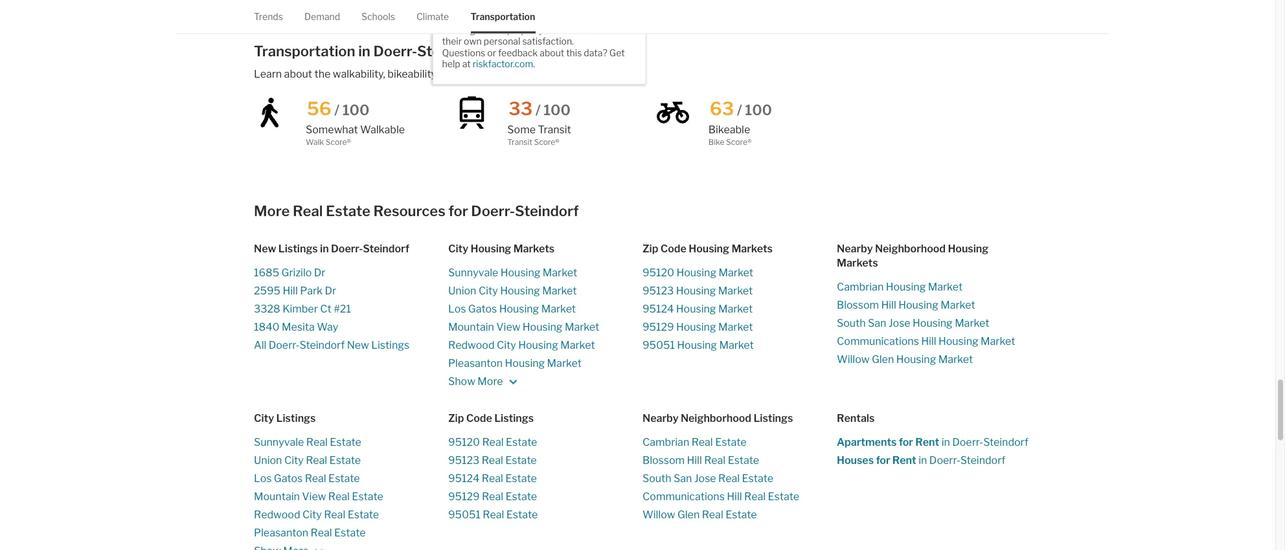 Task type: vqa. For each thing, say whether or not it's contained in the screenshot.


Task type: describe. For each thing, give the bounding box(es) containing it.
schools
[[362, 11, 395, 22]]

1685 grizilo dr 2595 hill park dr 3328 kimber ct #21 1840 mesita way all doerr-steindorf new listings
[[254, 267, 410, 352]]

ore
[[487, 376, 503, 388]]

0 vertical spatial dr
[[314, 267, 326, 279]]

kimber
[[283, 303, 318, 316]]

friendliness
[[496, 68, 552, 80]]

schools link
[[362, 0, 395, 33]]

63
[[710, 98, 734, 120]]

1840
[[254, 321, 280, 334]]

95120 real estate link
[[448, 434, 643, 452]]

100 for 63
[[745, 102, 772, 119]]

walk
[[306, 138, 324, 147]]

mountain view housing market link
[[448, 319, 643, 337]]

95123 real estate link
[[448, 452, 643, 470]]

1 vertical spatial rent
[[893, 455, 917, 467]]

1685
[[254, 267, 279, 279]]

56
[[307, 98, 332, 120]]

code for listings
[[466, 413, 492, 425]]

score inside bikeable bike score ®
[[726, 138, 748, 147]]

steindorf inside 1685 grizilo dr 2595 hill park dr 3328 kimber ct #21 1840 mesita way all doerr-steindorf new listings
[[300, 339, 345, 352]]

sunnyvale housing market union city housing market los gatos housing market mountain view housing market redwood city housing market pleasanton housing market
[[448, 267, 600, 370]]

sunnyvale housing market link
[[448, 264, 643, 282]]

nearby neighborhood listings
[[643, 413, 793, 425]]

mountain view real estate link
[[254, 488, 448, 507]]

gatos for housing
[[468, 303, 497, 316]]

.
[[533, 59, 535, 70]]

estate down 'union city real estate' link on the bottom left of the page
[[329, 473, 360, 485]]

blossom for blossom hill real estate
[[643, 455, 685, 467]]

all doerr-steindorf new listings link
[[254, 337, 448, 355]]

sunnyvale real estate link
[[254, 434, 448, 452]]

neighborhood for real
[[681, 413, 752, 425]]

somewhat
[[306, 123, 358, 136]]

doerr- inside 1685 grizilo dr 2595 hill park dr 3328 kimber ct #21 1840 mesita way all doerr-steindorf new listings
[[269, 339, 300, 352]]

demand
[[305, 11, 340, 22]]

2595
[[254, 285, 281, 298]]

apartments for rent in doerr-steindorf houses for rent in doerr-steindorf
[[837, 437, 1029, 467]]

some
[[508, 123, 536, 136]]

/ for 33
[[536, 102, 541, 119]]

grizilo
[[282, 267, 312, 279]]

show m ore
[[448, 376, 505, 388]]

bikeable
[[709, 123, 750, 136]]

south san jose real estate link
[[643, 470, 837, 488]]

sunnyvale real estate union city real estate los gatos real estate mountain view real estate redwood city real estate pleasanton real estate
[[254, 437, 383, 540]]

markets for zip
[[732, 243, 773, 255]]

nearby neighborhood housing markets
[[837, 243, 989, 270]]

show
[[448, 376, 476, 388]]

95120 housing market 95123 housing market 95124 housing market 95129 housing market 95051 housing market
[[643, 267, 754, 352]]

bikeable bike score ®
[[709, 123, 752, 147]]

nearby neighborhood housing markets heading
[[837, 242, 1032, 271]]

union for union city housing market
[[448, 285, 477, 298]]

communications hill housing market link
[[837, 333, 1032, 351]]

95120 for 95120 housing market 95123 housing market 95124 housing market 95129 housing market 95051 housing market
[[643, 267, 675, 279]]

95051 for 95120 housing market 95123 housing market 95124 housing market 95129 housing market 95051 housing market
[[643, 339, 675, 352]]

resources
[[373, 203, 446, 220]]

score for 56
[[326, 138, 347, 147]]

trends
[[254, 11, 283, 22]]

walkable
[[360, 123, 405, 136]]

union for union city real estate
[[254, 455, 282, 467]]

transportation for transportation in doerr-steindorf
[[254, 43, 355, 60]]

redwood city real estate link
[[254, 507, 448, 525]]

new listings in doerr-steindorf
[[254, 243, 410, 255]]

rentals
[[837, 413, 875, 425]]

communications hill real estate link
[[643, 488, 837, 507]]

union city housing market link
[[448, 282, 643, 300]]

95129 housing market link
[[643, 319, 837, 337]]

the
[[315, 68, 331, 80]]

blossom hill housing market link
[[837, 297, 1032, 315]]

#21
[[334, 303, 351, 316]]

demand link
[[305, 0, 340, 33]]

all
[[254, 339, 266, 352]]

estate down 95124 real estate link
[[506, 491, 537, 504]]

city housing markets
[[448, 243, 555, 255]]

feedback
[[498, 48, 538, 59]]

mountain for mountain view housing market
[[448, 321, 494, 334]]

pleasanton for sunnyvale housing market union city housing market los gatos housing market mountain view housing market redwood city housing market pleasanton housing market
[[448, 358, 503, 370]]

95123 for 95123 real estate
[[448, 455, 480, 467]]

95124 for 95124 real estate
[[448, 473, 480, 485]]

33
[[509, 98, 533, 120]]

sunnyvale for housing
[[448, 267, 498, 279]]

listings up "grizilo"
[[278, 243, 318, 255]]

nearby for nearby neighborhood housing markets
[[837, 243, 873, 255]]

and
[[441, 68, 458, 80]]

estate down 95123 real estate 'link'
[[506, 473, 537, 485]]

los for los gatos real estate
[[254, 473, 272, 485]]

1 horizontal spatial transit
[[538, 123, 571, 136]]

willow for cambrian real estate blossom hill real estate south san jose real estate communications hill real estate willow glen real estate
[[643, 509, 676, 522]]

95120 real estate 95123 real estate 95124 real estate 95129 real estate 95051 real estate
[[448, 437, 538, 522]]

cambrian housing market link
[[837, 278, 1032, 297]]

learn
[[254, 68, 282, 80]]

houses
[[837, 455, 874, 467]]

1 vertical spatial dr
[[325, 285, 336, 298]]

95120 for 95120 real estate 95123 real estate 95124 real estate 95129 real estate 95051 real estate
[[448, 437, 480, 449]]

city inside city housing markets heading
[[448, 243, 469, 255]]

nearby neighborhood listings heading
[[643, 412, 837, 426]]

95129 real estate link
[[448, 488, 643, 507]]

of
[[555, 68, 565, 80]]

pleasanton housing market link
[[448, 355, 643, 373]]

willow glen real estate link
[[643, 507, 837, 525]]

south for south san jose real estate
[[643, 473, 672, 485]]

new inside new listings in doerr-steindorf heading
[[254, 243, 276, 255]]

estate down cambrian real estate link
[[728, 455, 759, 467]]

somewhat walkable walk score ®
[[306, 123, 405, 147]]

walkability,
[[333, 68, 385, 80]]

bikeability,
[[388, 68, 438, 80]]

63 / 100
[[710, 98, 772, 120]]

score for 33
[[534, 138, 555, 147]]

questions or feedback about this data? get help at
[[442, 48, 625, 70]]

riskfactor.com .
[[473, 59, 535, 70]]

3328
[[254, 303, 280, 316]]

95051 real estate link
[[448, 507, 643, 525]]

95120 housing market link
[[643, 264, 837, 282]]

climate
[[417, 11, 449, 22]]

® for 56
[[347, 138, 351, 147]]

estate up 95123 real estate 'link'
[[506, 437, 537, 449]]

95051 housing market link
[[643, 337, 837, 355]]

redwood for redwood city real estate
[[254, 509, 300, 522]]

/ for 56
[[335, 102, 340, 119]]

more real estate resources for doerr-steindorf
[[254, 203, 579, 220]]

at
[[462, 59, 471, 70]]



Task type: locate. For each thing, give the bounding box(es) containing it.
1 horizontal spatial view
[[497, 321, 521, 334]]

code inside heading
[[466, 413, 492, 425]]

data?
[[584, 48, 608, 59]]

zip inside zip code listings heading
[[448, 413, 464, 425]]

for right resources
[[449, 203, 468, 220]]

blossom for blossom hill housing market
[[837, 299, 879, 312]]

0 horizontal spatial south
[[643, 473, 672, 485]]

more
[[254, 203, 290, 220]]

1 horizontal spatial 95129
[[643, 321, 674, 334]]

neighborhood inside nearby neighborhood housing markets
[[875, 243, 946, 255]]

1 vertical spatial willow
[[643, 509, 676, 522]]

/ inside 33 / 100
[[536, 102, 541, 119]]

real
[[293, 203, 323, 220], [306, 437, 328, 449], [482, 437, 504, 449], [692, 437, 713, 449], [306, 455, 327, 467], [482, 455, 503, 467], [704, 455, 726, 467], [305, 473, 326, 485], [482, 473, 503, 485], [719, 473, 740, 485], [328, 491, 350, 504], [482, 491, 503, 504], [745, 491, 766, 504], [324, 509, 346, 522], [483, 509, 504, 522], [702, 509, 724, 522], [311, 527, 332, 540]]

score down the 'somewhat'
[[326, 138, 347, 147]]

95123 inside 95120 housing market 95123 housing market 95124 housing market 95129 housing market 95051 housing market
[[643, 285, 674, 298]]

0 vertical spatial code
[[661, 243, 687, 255]]

view
[[497, 321, 521, 334], [302, 491, 326, 504]]

sunnyvale down city listings
[[254, 437, 304, 449]]

communications down south san jose housing market "link" on the right bottom of page
[[837, 335, 919, 348]]

in
[[358, 43, 371, 60], [320, 243, 329, 255], [942, 437, 950, 449], [919, 455, 927, 467]]

city housing markets heading
[[448, 242, 643, 256]]

estate down the los gatos real estate link
[[352, 491, 383, 504]]

riskfactor.com
[[473, 59, 533, 70]]

1 vertical spatial sunnyvale
[[254, 437, 304, 449]]

zip inside zip code housing markets heading
[[643, 243, 659, 255]]

redwood for redwood city housing market
[[448, 339, 495, 352]]

95120 down the zip code housing markets
[[643, 267, 675, 279]]

0 vertical spatial 95120
[[643, 267, 675, 279]]

1 vertical spatial neighborhood
[[681, 413, 752, 425]]

1685 grizilo dr link
[[254, 264, 448, 282]]

zip code housing markets
[[643, 243, 773, 255]]

0 horizontal spatial 95123
[[448, 455, 480, 467]]

95123 for 95123 housing market
[[643, 285, 674, 298]]

view for housing
[[497, 321, 521, 334]]

willow for cambrian housing market blossom hill housing market south san jose housing market communications hill housing market willow glen housing market
[[837, 354, 870, 366]]

housing inside heading
[[689, 243, 730, 255]]

1 horizontal spatial neighborhood
[[875, 243, 946, 255]]

jose down blossom hill housing market link
[[889, 317, 911, 330]]

san inside 'cambrian housing market blossom hill housing market south san jose housing market communications hill housing market willow glen housing market'
[[868, 317, 887, 330]]

1 horizontal spatial redwood
[[448, 339, 495, 352]]

ct
[[320, 303, 332, 316]]

0 horizontal spatial ®
[[347, 138, 351, 147]]

3 / from the left
[[737, 102, 742, 119]]

1 vertical spatial 95120
[[448, 437, 480, 449]]

pleasanton real estate link
[[254, 525, 448, 543]]

95129 for 95129 real estate
[[448, 491, 480, 504]]

56 / 100
[[307, 98, 370, 120]]

about
[[540, 48, 564, 59], [284, 68, 312, 80]]

san
[[868, 317, 887, 330], [674, 473, 692, 485]]

1 vertical spatial for
[[899, 437, 914, 449]]

1 vertical spatial about
[[284, 68, 312, 80]]

0 horizontal spatial communications
[[643, 491, 725, 504]]

estate up new listings in doerr-steindorf heading
[[326, 203, 370, 220]]

cambrian real estate blossom hill real estate south san jose real estate communications hill real estate willow glen real estate
[[643, 437, 800, 522]]

95123
[[643, 285, 674, 298], [448, 455, 480, 467]]

100 up 'somewhat walkable walk score ®'
[[343, 102, 370, 119]]

/ right 33
[[536, 102, 541, 119]]

union down city housing markets
[[448, 285, 477, 298]]

95051 inside 95120 real estate 95123 real estate 95124 real estate 95129 real estate 95051 real estate
[[448, 509, 481, 522]]

listings up 95120 real estate link
[[495, 413, 534, 425]]

zip
[[643, 243, 659, 255], [448, 413, 464, 425]]

los gatos housing market link
[[448, 300, 643, 319]]

transportation for transportation
[[471, 11, 535, 22]]

rent
[[916, 437, 940, 449], [893, 455, 917, 467]]

transit-
[[461, 68, 496, 80]]

1 vertical spatial 95123
[[448, 455, 480, 467]]

1 horizontal spatial san
[[868, 317, 887, 330]]

1 100 from the left
[[343, 102, 370, 119]]

0 vertical spatial mountain
[[448, 321, 494, 334]]

glen for housing
[[872, 354, 894, 366]]

1 horizontal spatial 95051
[[643, 339, 675, 352]]

0 horizontal spatial pleasanton
[[254, 527, 309, 540]]

score inside 'somewhat walkable walk score ®'
[[326, 138, 347, 147]]

0 vertical spatial jose
[[889, 317, 911, 330]]

cambrian inside cambrian real estate blossom hill real estate south san jose real estate communications hill real estate willow glen real estate
[[643, 437, 690, 449]]

sunnyvale for listings
[[254, 437, 304, 449]]

0 vertical spatial blossom
[[837, 299, 879, 312]]

listings
[[278, 243, 318, 255], [371, 339, 410, 352], [276, 413, 316, 425], [495, 413, 534, 425], [754, 413, 793, 425]]

0 horizontal spatial view
[[302, 491, 326, 504]]

1 vertical spatial transit
[[508, 138, 533, 147]]

trends link
[[254, 0, 283, 33]]

park
[[300, 285, 323, 298]]

® inside bikeable bike score ®
[[748, 138, 752, 147]]

dr up park
[[314, 267, 326, 279]]

cambrian for cambrian real estate blossom hill real estate south san jose real estate communications hill real estate willow glen real estate
[[643, 437, 690, 449]]

san down the blossom hill real estate "link"
[[674, 473, 692, 485]]

los gatos real estate link
[[254, 470, 448, 488]]

in inside heading
[[320, 243, 329, 255]]

100
[[343, 102, 370, 119], [544, 102, 571, 119], [745, 102, 772, 119]]

markets for nearby
[[837, 257, 878, 270]]

0 horizontal spatial mountain
[[254, 491, 300, 504]]

1 horizontal spatial ®
[[555, 138, 560, 147]]

33 / 100
[[509, 98, 571, 120]]

transportation
[[471, 11, 535, 22], [254, 43, 355, 60]]

redwood inside 'sunnyvale housing market union city housing market los gatos housing market mountain view housing market redwood city housing market pleasanton housing market'
[[448, 339, 495, 352]]

0 horizontal spatial los
[[254, 473, 272, 485]]

jose down the blossom hill real estate "link"
[[695, 473, 716, 485]]

0 horizontal spatial redwood
[[254, 509, 300, 522]]

100 up some transit transit score ®
[[544, 102, 571, 119]]

listings inside 1685 grizilo dr 2595 hill park dr 3328 kimber ct #21 1840 mesita way all doerr-steindorf new listings
[[371, 339, 410, 352]]

zip code housing markets heading
[[643, 242, 837, 256]]

95051 for 95120 real estate 95123 real estate 95124 real estate 95129 real estate 95051 real estate
[[448, 509, 481, 522]]

new inside 1685 grizilo dr 2595 hill park dr 3328 kimber ct #21 1840 mesita way all doerr-steindorf new listings
[[347, 339, 369, 352]]

rentals heading
[[837, 412, 1032, 426]]

cambrian housing market blossom hill housing market south san jose housing market communications hill housing market willow glen housing market
[[837, 281, 1016, 366]]

1 horizontal spatial about
[[540, 48, 564, 59]]

/
[[335, 102, 340, 119], [536, 102, 541, 119], [737, 102, 742, 119]]

cambrian real estate link
[[643, 434, 837, 452]]

about inside questions or feedback about this data? get help at
[[540, 48, 564, 59]]

1 vertical spatial mountain
[[254, 491, 300, 504]]

san for real
[[674, 473, 692, 485]]

hill for new listings in doerr-steindorf
[[283, 285, 298, 298]]

1 score from the left
[[326, 138, 347, 147]]

communications for housing
[[837, 335, 919, 348]]

1 horizontal spatial /
[[536, 102, 541, 119]]

glen down communications hill real estate link
[[678, 509, 700, 522]]

® down the 'somewhat'
[[347, 138, 351, 147]]

1 horizontal spatial for
[[876, 455, 891, 467]]

housing
[[471, 243, 511, 255], [689, 243, 730, 255], [948, 243, 989, 255], [501, 267, 541, 279], [677, 267, 717, 279], [886, 281, 926, 294], [500, 285, 540, 298], [676, 285, 716, 298], [899, 299, 939, 312], [499, 303, 539, 316], [676, 303, 716, 316], [913, 317, 953, 330], [523, 321, 563, 334], [676, 321, 716, 334], [939, 335, 979, 348], [518, 339, 558, 352], [677, 339, 717, 352], [897, 354, 936, 366], [505, 358, 545, 370]]

1 horizontal spatial south
[[837, 317, 866, 330]]

cambrian inside 'cambrian housing market blossom hill housing market south san jose housing market communications hill housing market willow glen housing market'
[[837, 281, 884, 294]]

jose for real
[[695, 473, 716, 485]]

city listings
[[254, 413, 316, 425]]

listings up sunnyvale real estate link
[[276, 413, 316, 425]]

transit down 33 / 100
[[538, 123, 571, 136]]

sunnyvale inside sunnyvale real estate union city real estate los gatos real estate mountain view real estate redwood city real estate pleasanton real estate
[[254, 437, 304, 449]]

transportation link
[[471, 0, 535, 33]]

95129 for 95129 housing market
[[643, 321, 674, 334]]

redwood inside sunnyvale real estate union city real estate los gatos real estate mountain view real estate redwood city real estate pleasanton real estate
[[254, 509, 300, 522]]

willow inside cambrian real estate blossom hill real estate south san jose real estate communications hill real estate willow glen real estate
[[643, 509, 676, 522]]

transportation up the
[[254, 43, 355, 60]]

jose inside cambrian real estate blossom hill real estate south san jose real estate communications hill real estate willow glen real estate
[[695, 473, 716, 485]]

mountain for mountain view real estate
[[254, 491, 300, 504]]

1 vertical spatial 95051
[[448, 509, 481, 522]]

2 horizontal spatial ®
[[748, 138, 752, 147]]

0 horizontal spatial transportation
[[254, 43, 355, 60]]

listings up cambrian real estate link
[[754, 413, 793, 425]]

1 horizontal spatial transportation
[[471, 11, 535, 22]]

view down "los gatos housing market" link
[[497, 321, 521, 334]]

1 vertical spatial transportation
[[254, 43, 355, 60]]

south for south san jose housing market
[[837, 317, 866, 330]]

new down 1840 mesita way link
[[347, 339, 369, 352]]

pleasanton inside sunnyvale real estate union city real estate los gatos real estate mountain view real estate redwood city real estate pleasanton real estate
[[254, 527, 309, 540]]

learn about the walkability, bikeability, and transit-friendliness of
[[254, 68, 567, 80]]

95120 inside 95120 housing market 95123 housing market 95124 housing market 95129 housing market 95051 housing market
[[643, 267, 675, 279]]

/ right 56
[[335, 102, 340, 119]]

0 vertical spatial transit
[[538, 123, 571, 136]]

3 ® from the left
[[748, 138, 752, 147]]

los inside sunnyvale real estate union city real estate los gatos real estate mountain view real estate redwood city real estate pleasanton real estate
[[254, 473, 272, 485]]

1 horizontal spatial nearby
[[837, 243, 873, 255]]

1 vertical spatial union
[[254, 455, 282, 467]]

for down rentals heading
[[899, 437, 914, 449]]

2 ® from the left
[[555, 138, 560, 147]]

pleasanton for sunnyvale real estate union city real estate los gatos real estate mountain view real estate redwood city real estate pleasanton real estate
[[254, 527, 309, 540]]

1 vertical spatial zip
[[448, 413, 464, 425]]

hill for nearby neighborhood listings
[[687, 455, 702, 467]]

1 horizontal spatial code
[[661, 243, 687, 255]]

zip for zip code listings
[[448, 413, 464, 425]]

® inside some transit transit score ®
[[555, 138, 560, 147]]

city inside city listings heading
[[254, 413, 274, 425]]

1 horizontal spatial new
[[347, 339, 369, 352]]

95120 down the 'zip code listings'
[[448, 437, 480, 449]]

doerr-
[[373, 43, 417, 60], [471, 203, 515, 220], [331, 243, 363, 255], [269, 339, 300, 352], [953, 437, 984, 449], [930, 455, 961, 467]]

® inside 'somewhat walkable walk score ®'
[[347, 138, 351, 147]]

gatos for real
[[274, 473, 303, 485]]

100 inside 33 / 100
[[544, 102, 571, 119]]

0 horizontal spatial markets
[[514, 243, 555, 255]]

1 vertical spatial jose
[[695, 473, 716, 485]]

100 inside 56 / 100
[[343, 102, 370, 119]]

0 horizontal spatial nearby
[[643, 413, 679, 425]]

zip for zip code housing markets
[[643, 243, 659, 255]]

help
[[442, 59, 460, 70]]

this
[[566, 48, 582, 59]]

some transit transit score ®
[[508, 123, 571, 147]]

blossom inside 'cambrian housing market blossom hill housing market south san jose housing market communications hill housing market willow glen housing market'
[[837, 299, 879, 312]]

estate down redwood city real estate link
[[334, 527, 366, 540]]

steindorf inside heading
[[363, 243, 410, 255]]

estate up 'union city real estate' link on the bottom left of the page
[[330, 437, 361, 449]]

transportation up or
[[471, 11, 535, 22]]

sunnyvale inside 'sunnyvale housing market union city housing market los gatos housing market mountain view housing market redwood city housing market pleasanton housing market'
[[448, 267, 498, 279]]

code for housing
[[661, 243, 687, 255]]

0 vertical spatial san
[[868, 317, 887, 330]]

neighborhood for housing
[[875, 243, 946, 255]]

nearby
[[837, 243, 873, 255], [643, 413, 679, 425]]

view inside sunnyvale real estate union city real estate los gatos real estate mountain view real estate redwood city real estate pleasanton real estate
[[302, 491, 326, 504]]

pleasanton inside 'sunnyvale housing market union city housing market los gatos housing market mountain view housing market redwood city housing market pleasanton housing market'
[[448, 358, 503, 370]]

neighborhood up cambrian housing market link
[[875, 243, 946, 255]]

gatos
[[468, 303, 497, 316], [274, 473, 303, 485]]

0 vertical spatial rent
[[916, 437, 940, 449]]

1 horizontal spatial blossom
[[837, 299, 879, 312]]

steindorf
[[417, 43, 481, 60], [515, 203, 579, 220], [363, 243, 410, 255], [300, 339, 345, 352], [984, 437, 1029, 449], [961, 455, 1006, 467]]

for down apartments
[[876, 455, 891, 467]]

gatos inside sunnyvale real estate union city real estate los gatos real estate mountain view real estate redwood city real estate pleasanton real estate
[[274, 473, 303, 485]]

0 vertical spatial union
[[448, 285, 477, 298]]

markets inside nearby neighborhood housing markets
[[837, 257, 878, 270]]

100 for 33
[[544, 102, 571, 119]]

willow glen housing market link
[[837, 351, 1032, 369]]

0 vertical spatial cambrian
[[837, 281, 884, 294]]

0 horizontal spatial willow
[[643, 509, 676, 522]]

0 horizontal spatial san
[[674, 473, 692, 485]]

1 horizontal spatial 95124
[[643, 303, 674, 316]]

south san jose housing market link
[[837, 315, 1032, 333]]

gatos inside 'sunnyvale housing market union city housing market los gatos housing market mountain view housing market redwood city housing market pleasanton housing market'
[[468, 303, 497, 316]]

about left the
[[284, 68, 312, 80]]

housing inside nearby neighborhood housing markets
[[948, 243, 989, 255]]

questions
[[442, 48, 485, 59]]

bike
[[709, 138, 725, 147]]

mountain
[[448, 321, 494, 334], [254, 491, 300, 504]]

score down bikeable
[[726, 138, 748, 147]]

® down 33 / 100
[[555, 138, 560, 147]]

1 vertical spatial cambrian
[[643, 437, 690, 449]]

gatos down city listings
[[274, 473, 303, 485]]

0 horizontal spatial zip
[[448, 413, 464, 425]]

estate down sunnyvale real estate link
[[330, 455, 361, 467]]

blossom inside cambrian real estate blossom hill real estate south san jose real estate communications hill real estate willow glen real estate
[[643, 455, 685, 467]]

1 horizontal spatial sunnyvale
[[448, 267, 498, 279]]

0 horizontal spatial 95120
[[448, 437, 480, 449]]

1 / from the left
[[335, 102, 340, 119]]

union city real estate link
[[254, 452, 448, 470]]

union inside sunnyvale real estate union city real estate los gatos real estate mountain view real estate redwood city real estate pleasanton real estate
[[254, 455, 282, 467]]

listings down 1840 mesita way link
[[371, 339, 410, 352]]

los for los gatos housing market
[[448, 303, 466, 316]]

jose inside 'cambrian housing market blossom hill housing market south san jose housing market communications hill housing market willow glen housing market'
[[889, 317, 911, 330]]

1 vertical spatial nearby
[[643, 413, 679, 425]]

cambrian down nearby neighborhood listings
[[643, 437, 690, 449]]

about left this at the top
[[540, 48, 564, 59]]

/ right the 63
[[737, 102, 742, 119]]

1 vertical spatial communications
[[643, 491, 725, 504]]

transit down 'some'
[[508, 138, 533, 147]]

estate down 95120 real estate link
[[506, 455, 537, 467]]

® for 33
[[555, 138, 560, 147]]

estate down south san jose real estate link
[[768, 491, 800, 504]]

1 horizontal spatial score
[[534, 138, 555, 147]]

riskfactor.com link
[[473, 59, 533, 70]]

glen inside cambrian real estate blossom hill real estate south san jose real estate communications hill real estate willow glen real estate
[[678, 509, 700, 522]]

hill down nearby neighborhood listings
[[687, 455, 702, 467]]

code
[[661, 243, 687, 255], [466, 413, 492, 425]]

3 100 from the left
[[745, 102, 772, 119]]

san inside cambrian real estate blossom hill real estate south san jose real estate communications hill real estate willow glen real estate
[[674, 473, 692, 485]]

view for real
[[302, 491, 326, 504]]

0 vertical spatial 95129
[[643, 321, 674, 334]]

estate up the blossom hill real estate "link"
[[715, 437, 747, 449]]

1840 mesita way link
[[254, 319, 448, 337]]

los inside 'sunnyvale housing market union city housing market los gatos housing market mountain view housing market redwood city housing market pleasanton housing market'
[[448, 303, 466, 316]]

100 up bikeable
[[745, 102, 772, 119]]

neighborhood up cambrian real estate link
[[681, 413, 752, 425]]

1 horizontal spatial 95123
[[643, 285, 674, 298]]

/ for 63
[[737, 102, 742, 119]]

redwood city housing market link
[[448, 337, 643, 355]]

union down city listings
[[254, 455, 282, 467]]

glen for real
[[678, 509, 700, 522]]

0 vertical spatial nearby
[[837, 243, 873, 255]]

®
[[347, 138, 351, 147], [555, 138, 560, 147], [748, 138, 752, 147]]

2 horizontal spatial markets
[[837, 257, 878, 270]]

1 vertical spatial gatos
[[274, 473, 303, 485]]

cambrian for cambrian housing market blossom hill housing market south san jose housing market communications hill housing market willow glen housing market
[[837, 281, 884, 294]]

estate down the mountain view real estate link
[[348, 509, 379, 522]]

view inside 'sunnyvale housing market union city housing market los gatos housing market mountain view housing market redwood city housing market pleasanton housing market'
[[497, 321, 521, 334]]

new
[[254, 243, 276, 255], [347, 339, 369, 352]]

south inside 'cambrian housing market blossom hill housing market south san jose housing market communications hill housing market willow glen housing market'
[[837, 317, 866, 330]]

95120 inside 95120 real estate 95123 real estate 95124 real estate 95129 real estate 95051 real estate
[[448, 437, 480, 449]]

hill for nearby neighborhood housing markets
[[882, 299, 897, 312]]

city listings heading
[[254, 412, 448, 426]]

95124 housing market link
[[643, 300, 837, 319]]

communications inside cambrian real estate blossom hill real estate south san jose real estate communications hill real estate willow glen real estate
[[643, 491, 725, 504]]

score inside some transit transit score ®
[[534, 138, 555, 147]]

1 horizontal spatial 95120
[[643, 267, 675, 279]]

glen down communications hill housing market link
[[872, 354, 894, 366]]

100 for 56
[[343, 102, 370, 119]]

estate down communications hill real estate link
[[726, 509, 757, 522]]

communications down south san jose real estate link
[[643, 491, 725, 504]]

95051 inside 95120 housing market 95123 housing market 95124 housing market 95129 housing market 95051 housing market
[[643, 339, 675, 352]]

union inside 'sunnyvale housing market union city housing market los gatos housing market mountain view housing market redwood city housing market pleasanton housing market'
[[448, 285, 477, 298]]

® down bikeable
[[748, 138, 752, 147]]

gatos down city housing markets
[[468, 303, 497, 316]]

transit
[[538, 123, 571, 136], [508, 138, 533, 147]]

estate down the blossom hill real estate "link"
[[742, 473, 774, 485]]

0 horizontal spatial glen
[[678, 509, 700, 522]]

nearby for nearby neighborhood listings
[[643, 413, 679, 425]]

0 vertical spatial transportation
[[471, 11, 535, 22]]

1 horizontal spatial jose
[[889, 317, 911, 330]]

mountain inside sunnyvale real estate union city real estate los gatos real estate mountain view real estate redwood city real estate pleasanton real estate
[[254, 491, 300, 504]]

south inside cambrian real estate blossom hill real estate south san jose real estate communications hill real estate willow glen real estate
[[643, 473, 672, 485]]

0 horizontal spatial for
[[449, 203, 468, 220]]

1 horizontal spatial zip
[[643, 243, 659, 255]]

hill down "grizilo"
[[283, 285, 298, 298]]

2 score from the left
[[534, 138, 555, 147]]

zip code listings heading
[[448, 412, 643, 426]]

3328 kimber ct #21 link
[[254, 300, 448, 319]]

hill down cambrian housing market link
[[882, 299, 897, 312]]

sunnyvale down city housing markets
[[448, 267, 498, 279]]

score down 'some'
[[534, 138, 555, 147]]

mountain inside 'sunnyvale housing market union city housing market los gatos housing market mountain view housing market redwood city housing market pleasanton housing market'
[[448, 321, 494, 334]]

1 ® from the left
[[347, 138, 351, 147]]

2 horizontal spatial /
[[737, 102, 742, 119]]

2 / from the left
[[536, 102, 541, 119]]

hill inside 1685 grizilo dr 2595 hill park dr 3328 kimber ct #21 1840 mesita way all doerr-steindorf new listings
[[283, 285, 298, 298]]

estate down 95129 real estate link
[[507, 509, 538, 522]]

/ inside 56 / 100
[[335, 102, 340, 119]]

1 vertical spatial 95124
[[448, 473, 480, 485]]

95124 for 95124 housing market
[[643, 303, 674, 316]]

2 100 from the left
[[544, 102, 571, 119]]

mesita
[[282, 321, 315, 334]]

markets inside heading
[[732, 243, 773, 255]]

dr
[[314, 267, 326, 279], [325, 285, 336, 298]]

new listings in doerr-steindorf heading
[[254, 242, 448, 256]]

95129 inside 95120 real estate 95123 real estate 95124 real estate 95129 real estate 95051 real estate
[[448, 491, 480, 504]]

/ inside 63 / 100
[[737, 102, 742, 119]]

95129 inside 95120 housing market 95123 housing market 95124 housing market 95129 housing market 95051 housing market
[[643, 321, 674, 334]]

glen inside 'cambrian housing market blossom hill housing market south san jose housing market communications hill housing market willow glen housing market'
[[872, 354, 894, 366]]

0 horizontal spatial neighborhood
[[681, 413, 752, 425]]

95123 housing market link
[[643, 282, 837, 300]]

95120
[[643, 267, 675, 279], [448, 437, 480, 449]]

100 inside 63 / 100
[[745, 102, 772, 119]]

hill down south san jose housing market "link" on the right bottom of page
[[922, 335, 937, 348]]

1 horizontal spatial los
[[448, 303, 466, 316]]

rent down rentals heading
[[916, 437, 940, 449]]

0 horizontal spatial new
[[254, 243, 276, 255]]

0 vertical spatial for
[[449, 203, 468, 220]]

0 vertical spatial south
[[837, 317, 866, 330]]

0 vertical spatial gatos
[[468, 303, 497, 316]]

nearby inside nearby neighborhood housing markets
[[837, 243, 873, 255]]

cambrian down nearby neighborhood housing markets
[[837, 281, 884, 294]]

95124 inside 95120 housing market 95123 housing market 95124 housing market 95129 housing market 95051 housing market
[[643, 303, 674, 316]]

glen
[[872, 354, 894, 366], [678, 509, 700, 522]]

95124 inside 95120 real estate 95123 real estate 95124 real estate 95129 real estate 95051 real estate
[[448, 473, 480, 485]]

hill down south san jose real estate link
[[727, 491, 742, 504]]

jose
[[889, 317, 911, 330], [695, 473, 716, 485]]

doerr- inside heading
[[331, 243, 363, 255]]

dr up ct
[[325, 285, 336, 298]]

0 vertical spatial 95124
[[643, 303, 674, 316]]

jose for housing
[[889, 317, 911, 330]]

san down blossom hill housing market link
[[868, 317, 887, 330]]

view down the los gatos real estate link
[[302, 491, 326, 504]]

95123 inside 95120 real estate 95123 real estate 95124 real estate 95129 real estate 95051 real estate
[[448, 455, 480, 467]]

communications inside 'cambrian housing market blossom hill housing market south san jose housing market communications hill housing market willow glen housing market'
[[837, 335, 919, 348]]

1 vertical spatial blossom
[[643, 455, 685, 467]]

0 horizontal spatial about
[[284, 68, 312, 80]]

market
[[543, 267, 577, 279], [719, 267, 754, 279], [928, 281, 963, 294], [542, 285, 577, 298], [718, 285, 753, 298], [941, 299, 976, 312], [541, 303, 576, 316], [719, 303, 753, 316], [955, 317, 990, 330], [565, 321, 600, 334], [719, 321, 753, 334], [981, 335, 1016, 348], [561, 339, 595, 352], [719, 339, 754, 352], [939, 354, 973, 366], [547, 358, 582, 370]]

los
[[448, 303, 466, 316], [254, 473, 272, 485]]

2 horizontal spatial 100
[[745, 102, 772, 119]]

for
[[449, 203, 468, 220], [899, 437, 914, 449], [876, 455, 891, 467]]

3 score from the left
[[726, 138, 748, 147]]

0 vertical spatial sunnyvale
[[448, 267, 498, 279]]

1 horizontal spatial communications
[[837, 335, 919, 348]]

0 vertical spatial 95123
[[643, 285, 674, 298]]

code inside heading
[[661, 243, 687, 255]]

2595 hill park dr link
[[254, 282, 448, 300]]

0 vertical spatial about
[[540, 48, 564, 59]]

95124 real estate link
[[448, 470, 643, 488]]

rent down apartments
[[893, 455, 917, 467]]

0 horizontal spatial 95051
[[448, 509, 481, 522]]

1 horizontal spatial pleasanton
[[448, 358, 503, 370]]

1 vertical spatial los
[[254, 473, 272, 485]]

new up '1685'
[[254, 243, 276, 255]]

0 vertical spatial redwood
[[448, 339, 495, 352]]

1 vertical spatial glen
[[678, 509, 700, 522]]

sunnyvale
[[448, 267, 498, 279], [254, 437, 304, 449]]

m
[[478, 376, 487, 388]]

0 vertical spatial new
[[254, 243, 276, 255]]

transportation in doerr-steindorf
[[254, 43, 481, 60]]

blossom hill real estate link
[[643, 452, 837, 470]]

communications for real
[[643, 491, 725, 504]]

willow inside 'cambrian housing market blossom hill housing market south san jose housing market communications hill housing market willow glen housing market'
[[837, 354, 870, 366]]

1 vertical spatial code
[[466, 413, 492, 425]]

1 horizontal spatial mountain
[[448, 321, 494, 334]]

san for housing
[[868, 317, 887, 330]]



